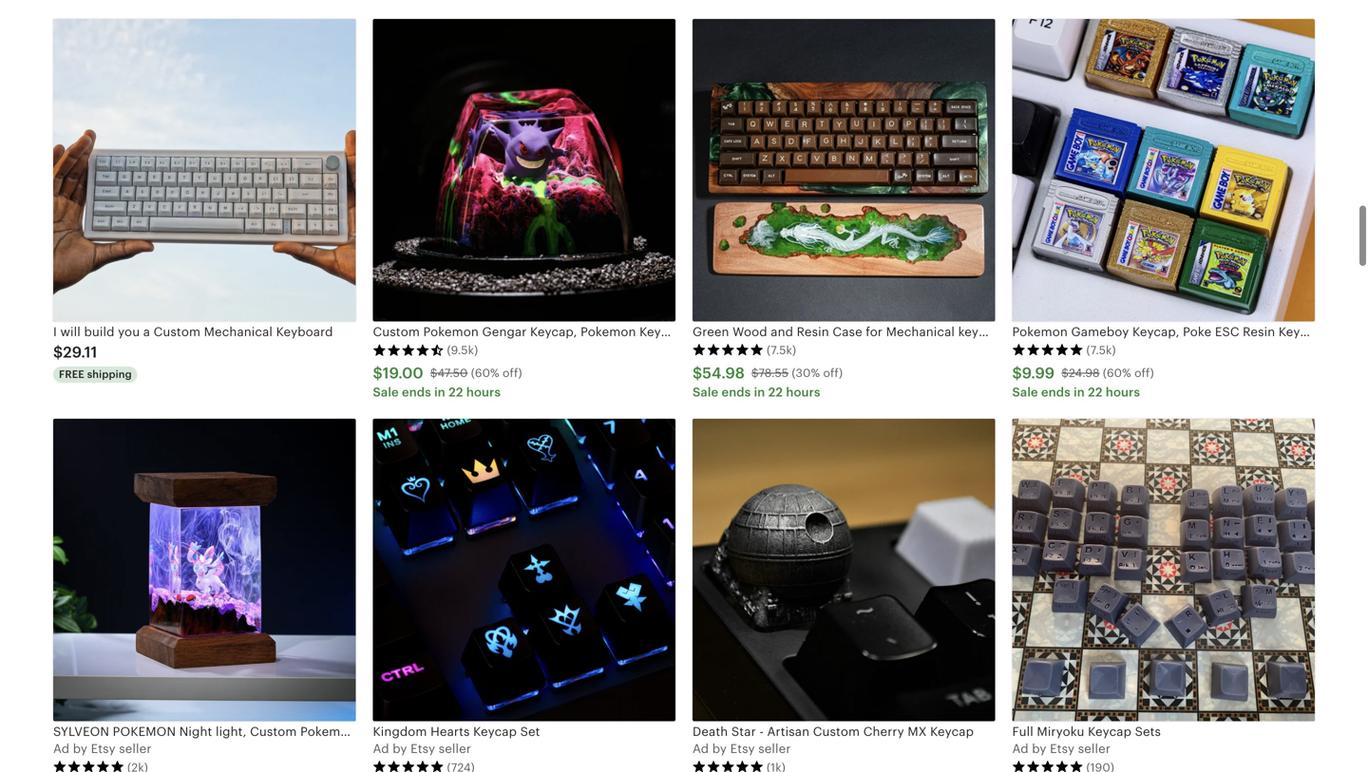 Task type: locate. For each thing, give the bounding box(es) containing it.
3 22 from the left
[[1089, 385, 1103, 400]]

etsy
[[91, 743, 116, 757], [411, 743, 436, 757], [731, 743, 755, 757], [1051, 743, 1075, 757]]

1 horizontal spatial in
[[754, 385, 766, 400]]

0 horizontal spatial hours
[[467, 385, 501, 400]]

0 horizontal spatial 22
[[449, 385, 464, 400]]

full miryoku keycap sets a d b y etsy seller
[[1013, 725, 1162, 757]]

3 in from the left
[[1074, 385, 1086, 400]]

4 b from the left
[[1033, 743, 1041, 757]]

(60% for 9.99
[[1104, 367, 1132, 380]]

y inside full miryoku keycap sets a d b y etsy seller
[[1040, 743, 1047, 757]]

keyboard
[[276, 325, 333, 339]]

5 out of 5 stars image
[[693, 343, 764, 357], [1013, 343, 1084, 357], [53, 761, 125, 773], [373, 761, 444, 773], [693, 761, 764, 773], [1013, 761, 1084, 773]]

off)
[[503, 367, 523, 380], [824, 367, 843, 380], [1135, 367, 1155, 380]]

i
[[53, 325, 57, 339]]

22 down 24.98
[[1089, 385, 1103, 400]]

$ down i
[[53, 344, 63, 361]]

1 in from the left
[[435, 385, 446, 400]]

4 y from the left
[[1040, 743, 1047, 757]]

1 horizontal spatial (60%
[[1104, 367, 1132, 380]]

custom inside death star - artisan custom cherry mx keycap a d b y etsy seller
[[813, 725, 860, 740]]

in inside $ 54.98 $ 78.55 (30% off) sale ends in 22 hours
[[754, 385, 766, 400]]

2 (60% from the left
[[1104, 367, 1132, 380]]

ends down 54.98
[[722, 385, 751, 400]]

1 off) from the left
[[503, 367, 523, 380]]

seller inside kingdom hearts keycap set a d b y etsy seller
[[439, 743, 472, 757]]

$ right 54.98
[[752, 367, 759, 380]]

0 horizontal spatial off)
[[503, 367, 523, 380]]

22 inside $ 54.98 $ 78.55 (30% off) sale ends in 22 hours
[[769, 385, 783, 400]]

keycap
[[474, 725, 517, 740], [931, 725, 974, 740], [1089, 725, 1132, 740]]

3 keycap from the left
[[1089, 725, 1132, 740]]

in
[[435, 385, 446, 400], [754, 385, 766, 400], [1074, 385, 1086, 400]]

seller
[[119, 743, 152, 757], [439, 743, 472, 757], [759, 743, 791, 757], [1079, 743, 1111, 757]]

5 out of 5 stars image down kingdom
[[373, 761, 444, 773]]

$
[[53, 344, 63, 361], [373, 365, 383, 382], [693, 365, 703, 382], [1013, 365, 1023, 382], [430, 367, 438, 380], [752, 367, 759, 380], [1062, 367, 1070, 380]]

etsy inside death star - artisan custom cherry mx keycap a d b y etsy seller
[[731, 743, 755, 757]]

off) for 19.00
[[503, 367, 523, 380]]

(60%
[[471, 367, 500, 380], [1104, 367, 1132, 380]]

off) for 9.99
[[1135, 367, 1155, 380]]

mx
[[908, 725, 927, 740]]

0 horizontal spatial (7.5k)
[[767, 344, 797, 357]]

cherry
[[864, 725, 905, 740]]

off) right 24.98
[[1135, 367, 1155, 380]]

0 vertical spatial custom
[[154, 325, 201, 339]]

22 inside $ 19.00 $ 47.50 (60% off) sale ends in 22 hours
[[449, 385, 464, 400]]

5 out of 5 stars image down star
[[693, 761, 764, 773]]

0 horizontal spatial ends
[[402, 385, 431, 400]]

(7.5k)
[[767, 344, 797, 357], [1087, 344, 1117, 357]]

22 inside "$ 9.99 $ 24.98 (60% off) sale ends in 22 hours"
[[1089, 385, 1103, 400]]

ends down 19.00
[[402, 385, 431, 400]]

4 d from the left
[[1021, 743, 1029, 757]]

keycap left sets
[[1089, 725, 1132, 740]]

1 b from the left
[[73, 743, 81, 757]]

hours inside $ 19.00 $ 47.50 (60% off) sale ends in 22 hours
[[467, 385, 501, 400]]

3 seller from the left
[[759, 743, 791, 757]]

2 in from the left
[[754, 385, 766, 400]]

full
[[1013, 725, 1034, 740]]

a
[[143, 325, 150, 339], [53, 743, 62, 757], [373, 743, 382, 757], [693, 743, 702, 757], [1013, 743, 1022, 757]]

in down 47.50
[[435, 385, 446, 400]]

sale inside $ 19.00 $ 47.50 (60% off) sale ends in 22 hours
[[373, 385, 399, 400]]

sale down 54.98
[[693, 385, 719, 400]]

b
[[73, 743, 81, 757], [393, 743, 401, 757], [713, 743, 721, 757], [1033, 743, 1041, 757]]

1 horizontal spatial off)
[[824, 367, 843, 380]]

2 (7.5k) from the left
[[1087, 344, 1117, 357]]

3 hours from the left
[[1106, 385, 1141, 400]]

keycap inside kingdom hearts keycap set a d b y etsy seller
[[474, 725, 517, 740]]

1 22 from the left
[[449, 385, 464, 400]]

seller inside full miryoku keycap sets a d b y etsy seller
[[1079, 743, 1111, 757]]

2 horizontal spatial off)
[[1135, 367, 1155, 380]]

keycap right mx
[[931, 725, 974, 740]]

custom left cherry
[[813, 725, 860, 740]]

1 hours from the left
[[467, 385, 501, 400]]

free
[[59, 369, 85, 381]]

(60% down the (9.5k)
[[471, 367, 500, 380]]

5 out of 5 stars image down a d b y etsy seller
[[53, 761, 125, 773]]

22 down 78.55
[[769, 385, 783, 400]]

hours for 9.99
[[1106, 385, 1141, 400]]

(60% right 24.98
[[1104, 367, 1132, 380]]

1 horizontal spatial hours
[[787, 385, 821, 400]]

1 horizontal spatial keycap
[[931, 725, 974, 740]]

off) inside $ 54.98 $ 78.55 (30% off) sale ends in 22 hours
[[824, 367, 843, 380]]

kingdom hearts keycap set a d b y etsy seller
[[373, 725, 541, 757]]

sale down 9.99
[[1013, 385, 1039, 400]]

(60% inside $ 19.00 $ 47.50 (60% off) sale ends in 22 hours
[[471, 367, 500, 380]]

etsy inside full miryoku keycap sets a d b y etsy seller
[[1051, 743, 1075, 757]]

4 etsy from the left
[[1051, 743, 1075, 757]]

$ right 19.00
[[430, 367, 438, 380]]

2 horizontal spatial keycap
[[1089, 725, 1132, 740]]

2 b from the left
[[393, 743, 401, 757]]

ends
[[402, 385, 431, 400], [722, 385, 751, 400], [1042, 385, 1071, 400]]

3 d from the left
[[701, 743, 709, 757]]

a inside full miryoku keycap sets a d b y etsy seller
[[1013, 743, 1022, 757]]

22 for 9.99
[[1089, 385, 1103, 400]]

etsy inside kingdom hearts keycap set a d b y etsy seller
[[411, 743, 436, 757]]

54.98
[[703, 365, 745, 382]]

3 b from the left
[[713, 743, 721, 757]]

ends inside $ 54.98 $ 78.55 (30% off) sale ends in 22 hours
[[722, 385, 751, 400]]

off) inside "$ 9.99 $ 24.98 (60% off) sale ends in 22 hours"
[[1135, 367, 1155, 380]]

custom
[[154, 325, 201, 339], [813, 725, 860, 740]]

4 seller from the left
[[1079, 743, 1111, 757]]

2 sale from the left
[[693, 385, 719, 400]]

5 out of 5 stars image up 54.98
[[693, 343, 764, 357]]

off) inside $ 19.00 $ 47.50 (60% off) sale ends in 22 hours
[[503, 367, 523, 380]]

$ 54.98 $ 78.55 (30% off) sale ends in 22 hours
[[693, 365, 843, 400]]

3 off) from the left
[[1135, 367, 1155, 380]]

1 (7.5k) from the left
[[767, 344, 797, 357]]

death star - artisan custom cherry mx keycap image
[[693, 419, 996, 722]]

3 sale from the left
[[1013, 385, 1039, 400]]

1 vertical spatial custom
[[813, 725, 860, 740]]

1 horizontal spatial 22
[[769, 385, 783, 400]]

2 ends from the left
[[722, 385, 751, 400]]

5 out of 5 stars image for sylveon pokemon night light, custom pokemon epoxy lamp, gaming decor resin wood art lamp bedroom table lamp christmas gift for her image
[[53, 761, 125, 773]]

(7.5k) up 24.98
[[1087, 344, 1117, 357]]

build
[[84, 325, 115, 339]]

off) right 47.50
[[503, 367, 523, 380]]

keycap left set on the left of page
[[474, 725, 517, 740]]

47.50
[[438, 367, 468, 380]]

ends inside $ 19.00 $ 47.50 (60% off) sale ends in 22 hours
[[402, 385, 431, 400]]

2 horizontal spatial sale
[[1013, 385, 1039, 400]]

3 y from the left
[[720, 743, 727, 757]]

hours inside $ 54.98 $ 78.55 (30% off) sale ends in 22 hours
[[787, 385, 821, 400]]

1 horizontal spatial sale
[[693, 385, 719, 400]]

in down 78.55
[[754, 385, 766, 400]]

you
[[118, 325, 140, 339]]

y inside kingdom hearts keycap set a d b y etsy seller
[[401, 743, 407, 757]]

22
[[449, 385, 464, 400], [769, 385, 783, 400], [1089, 385, 1103, 400]]

1 ends from the left
[[402, 385, 431, 400]]

0 horizontal spatial custom
[[154, 325, 201, 339]]

keycap inside full miryoku keycap sets a d b y etsy seller
[[1089, 725, 1132, 740]]

sale inside $ 54.98 $ 78.55 (30% off) sale ends in 22 hours
[[693, 385, 719, 400]]

3 etsy from the left
[[731, 743, 755, 757]]

0 horizontal spatial in
[[435, 385, 446, 400]]

will
[[60, 325, 81, 339]]

(60% for 19.00
[[471, 367, 500, 380]]

hearts
[[431, 725, 470, 740]]

1 horizontal spatial (7.5k)
[[1087, 344, 1117, 357]]

0 horizontal spatial keycap
[[474, 725, 517, 740]]

hours inside "$ 9.99 $ 24.98 (60% off) sale ends in 22 hours"
[[1106, 385, 1141, 400]]

2 hours from the left
[[787, 385, 821, 400]]

1 (60% from the left
[[471, 367, 500, 380]]

2 etsy from the left
[[411, 743, 436, 757]]

3 ends from the left
[[1042, 385, 1071, 400]]

2 horizontal spatial 22
[[1089, 385, 1103, 400]]

sets
[[1136, 725, 1162, 740]]

22 down 47.50
[[449, 385, 464, 400]]

78.55
[[759, 367, 789, 380]]

(7.5k) for 9.99
[[1087, 344, 1117, 357]]

(7.5k) for 54.98
[[767, 344, 797, 357]]

a inside i will build you a custom mechanical keyboard $ 29.11 free shipping
[[143, 325, 150, 339]]

custom right you
[[154, 325, 201, 339]]

sale inside "$ 9.99 $ 24.98 (60% off) sale ends in 22 hours"
[[1013, 385, 1039, 400]]

$ down 4.5 out of 5 stars image on the top of page
[[373, 365, 383, 382]]

(30%
[[792, 367, 821, 380]]

ends inside "$ 9.99 $ 24.98 (60% off) sale ends in 22 hours"
[[1042, 385, 1071, 400]]

sale
[[373, 385, 399, 400], [693, 385, 719, 400], [1013, 385, 1039, 400]]

29.11
[[63, 344, 97, 361]]

d inside full miryoku keycap sets a d b y etsy seller
[[1021, 743, 1029, 757]]

2 seller from the left
[[439, 743, 472, 757]]

1 keycap from the left
[[474, 725, 517, 740]]

(7.5k) up 78.55
[[767, 344, 797, 357]]

$ 19.00 $ 47.50 (60% off) sale ends in 22 hours
[[373, 365, 523, 400]]

ends down 9.99
[[1042, 385, 1071, 400]]

in inside "$ 9.99 $ 24.98 (60% off) sale ends in 22 hours"
[[1074, 385, 1086, 400]]

0 horizontal spatial (60%
[[471, 367, 500, 380]]

0 horizontal spatial sale
[[373, 385, 399, 400]]

in down 24.98
[[1074, 385, 1086, 400]]

1 sale from the left
[[373, 385, 399, 400]]

$ inside i will build you a custom mechanical keyboard $ 29.11 free shipping
[[53, 344, 63, 361]]

set
[[521, 725, 541, 740]]

in inside $ 19.00 $ 47.50 (60% off) sale ends in 22 hours
[[435, 385, 446, 400]]

5 out of 5 stars image down miryoku
[[1013, 761, 1084, 773]]

off) right (30%
[[824, 367, 843, 380]]

1 horizontal spatial custom
[[813, 725, 860, 740]]

1 horizontal spatial ends
[[722, 385, 751, 400]]

star
[[732, 725, 756, 740]]

a inside kingdom hearts keycap set a d b y etsy seller
[[373, 743, 382, 757]]

2 d from the left
[[381, 743, 389, 757]]

2 keycap from the left
[[931, 725, 974, 740]]

2 horizontal spatial hours
[[1106, 385, 1141, 400]]

2 off) from the left
[[824, 367, 843, 380]]

hours
[[467, 385, 501, 400], [787, 385, 821, 400], [1106, 385, 1141, 400]]

custom inside i will build you a custom mechanical keyboard $ 29.11 free shipping
[[154, 325, 201, 339]]

(60% inside "$ 9.99 $ 24.98 (60% off) sale ends in 22 hours"
[[1104, 367, 1132, 380]]

b inside kingdom hearts keycap set a d b y etsy seller
[[393, 743, 401, 757]]

y
[[81, 743, 87, 757], [401, 743, 407, 757], [720, 743, 727, 757], [1040, 743, 1047, 757]]

2 y from the left
[[401, 743, 407, 757]]

2 horizontal spatial in
[[1074, 385, 1086, 400]]

2 22 from the left
[[769, 385, 783, 400]]

d
[[62, 743, 70, 757], [381, 743, 389, 757], [701, 743, 709, 757], [1021, 743, 1029, 757]]

sale down 19.00
[[373, 385, 399, 400]]

2 horizontal spatial ends
[[1042, 385, 1071, 400]]

24.98
[[1070, 367, 1100, 380]]

death
[[693, 725, 728, 740]]

-
[[760, 725, 764, 740]]

in for 9.99
[[1074, 385, 1086, 400]]



Task type: vqa. For each thing, say whether or not it's contained in the screenshot.
the Illinois
no



Task type: describe. For each thing, give the bounding box(es) containing it.
sale for 19.00
[[373, 385, 399, 400]]

22 for 54.98
[[769, 385, 783, 400]]

5 out of 5 stars image for death star - artisan custom cherry mx keycap image
[[693, 761, 764, 773]]

a for full
[[1013, 743, 1022, 757]]

sylveon pokemon night light, custom pokemon epoxy lamp, gaming decor resin wood art lamp bedroom table lamp christmas gift for her image
[[53, 419, 356, 722]]

1 y from the left
[[81, 743, 87, 757]]

ends for 19.00
[[402, 385, 431, 400]]

death star - artisan custom cherry mx keycap a d b y etsy seller
[[693, 725, 974, 757]]

$ right 9.99
[[1062, 367, 1070, 380]]

19.00
[[383, 365, 424, 382]]

in for 19.00
[[435, 385, 446, 400]]

b inside full miryoku keycap sets a d b y etsy seller
[[1033, 743, 1041, 757]]

hours for 54.98
[[787, 385, 821, 400]]

y inside death star - artisan custom cherry mx keycap a d b y etsy seller
[[720, 743, 727, 757]]

ends for 9.99
[[1042, 385, 1071, 400]]

seller inside death star - artisan custom cherry mx keycap a d b y etsy seller
[[759, 743, 791, 757]]

i will build you a custom mechanical keyboard $ 29.11 free shipping
[[53, 325, 333, 381]]

keycap for full miryoku keycap sets a d b y etsy seller
[[1089, 725, 1132, 740]]

1 etsy from the left
[[91, 743, 116, 757]]

9.99
[[1023, 365, 1055, 382]]

5 out of 5 stars image up 9.99
[[1013, 343, 1084, 357]]

5 out of 5 stars image for full miryoku keycap sets image
[[1013, 761, 1084, 773]]

b inside death star - artisan custom cherry mx keycap a d b y etsy seller
[[713, 743, 721, 757]]

1 d from the left
[[62, 743, 70, 757]]

d inside death star - artisan custom cherry mx keycap a d b y etsy seller
[[701, 743, 709, 757]]

shipping
[[87, 369, 132, 381]]

(9.5k)
[[447, 344, 478, 357]]

sale for 9.99
[[1013, 385, 1039, 400]]

hours for 19.00
[[467, 385, 501, 400]]

artisan
[[768, 725, 810, 740]]

i will build you a custom mechanical keyboard image
[[53, 19, 356, 322]]

in for 54.98
[[754, 385, 766, 400]]

d inside kingdom hearts keycap set a d b y etsy seller
[[381, 743, 389, 757]]

full miryoku keycap sets image
[[1013, 419, 1316, 722]]

keycap for kingdom hearts keycap set a d b y etsy seller
[[474, 725, 517, 740]]

miryoku
[[1038, 725, 1085, 740]]

ends for 54.98
[[722, 385, 751, 400]]

4.5 out of 5 stars image
[[373, 343, 444, 357]]

$ left 78.55
[[693, 365, 703, 382]]

sale for 54.98
[[693, 385, 719, 400]]

kingdom
[[373, 725, 427, 740]]

kingdom hearts keycap set image
[[373, 419, 676, 722]]

22 for 19.00
[[449, 385, 464, 400]]

pokemon gameboy keycap, poke esc resin keycap, custom pokemon handmade keycap, pokemon character custom keycap | gift ideas image
[[1013, 19, 1316, 322]]

a for kingdom
[[373, 743, 382, 757]]

a inside death star - artisan custom cherry mx keycap a d b y etsy seller
[[693, 743, 702, 757]]

$ 9.99 $ 24.98 (60% off) sale ends in 22 hours
[[1013, 365, 1155, 400]]

off) for 54.98
[[824, 367, 843, 380]]

a for i
[[143, 325, 150, 339]]

a d b y etsy seller
[[53, 743, 152, 757]]

1 seller from the left
[[119, 743, 152, 757]]

custom pokemon gengar keycap, pokemon keycap, artisan keycap, anime keycap, custom keycaps, ghost pokemon image
[[373, 19, 676, 322]]

keycap inside death star - artisan custom cherry mx keycap a d b y etsy seller
[[931, 725, 974, 740]]

green wood and resin case for mechanical keyboards, wood case 60% for keyboards, resin wrist rest for layout 60, back to school gifts image
[[693, 19, 996, 322]]

mechanical
[[204, 325, 273, 339]]

5 out of 5 stars image for 'kingdom hearts keycap set' image
[[373, 761, 444, 773]]

$ left 24.98
[[1013, 365, 1023, 382]]



